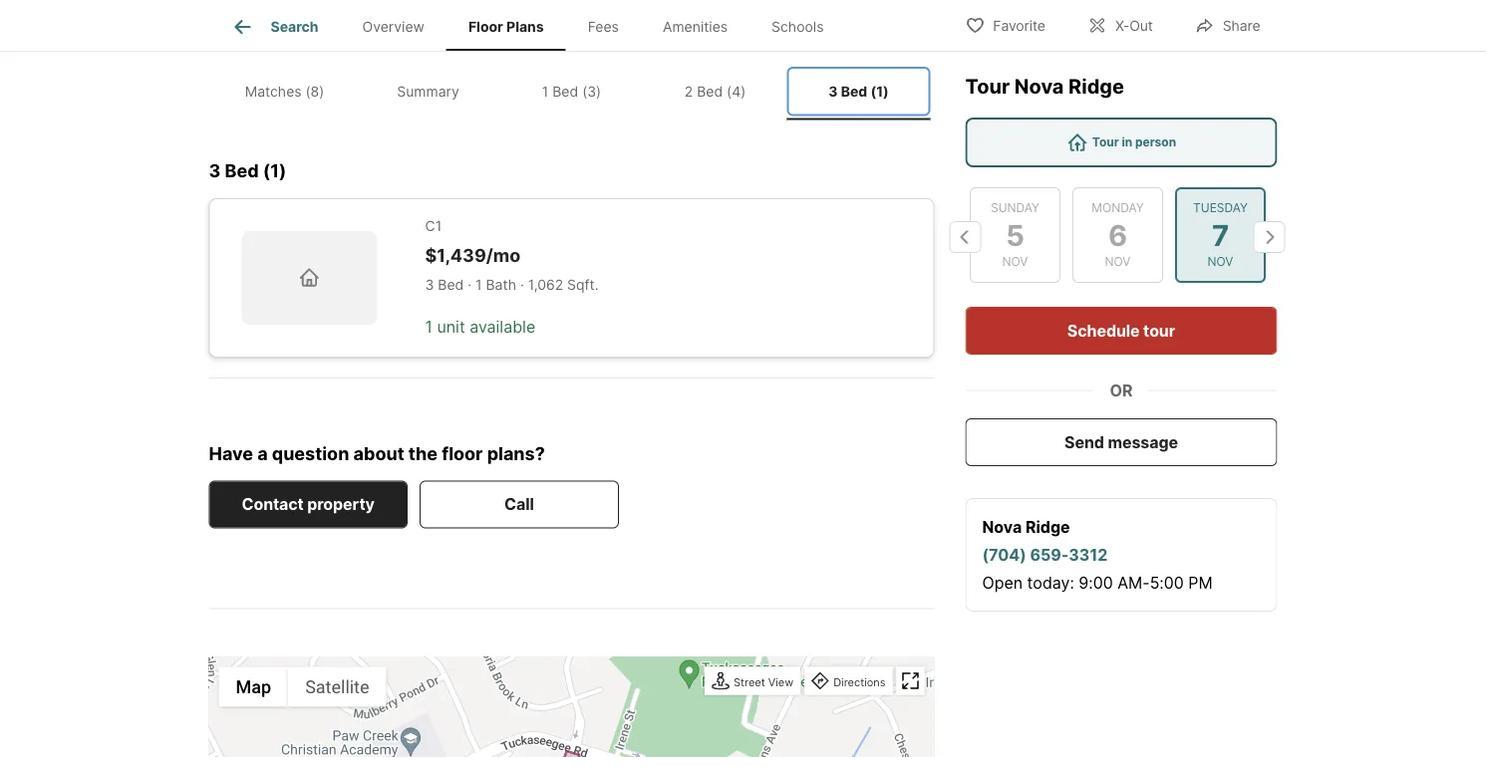 Task type: locate. For each thing, give the bounding box(es) containing it.
out
[[1130, 17, 1154, 34]]

search
[[271, 18, 319, 35]]

tour down "favorite" button at the top right of page
[[966, 74, 1010, 99]]

nov inside monday 6 nov
[[1105, 255, 1131, 269]]

pm
[[1189, 573, 1213, 593]]

tour in person
[[1093, 135, 1177, 150]]

tuesday 7 nov
[[1193, 201, 1248, 269]]

view
[[769, 676, 794, 689]]

x-
[[1116, 17, 1130, 34]]

0 horizontal spatial tour
[[966, 74, 1010, 99]]

7
[[1212, 218, 1229, 253]]

ridge
[[1069, 74, 1125, 99], [1026, 518, 1071, 537]]

1 unit available
[[425, 318, 536, 337]]

0 horizontal spatial nov
[[1002, 255, 1028, 269]]

1
[[542, 83, 549, 100], [476, 277, 482, 294], [425, 318, 433, 337]]

1 left unit
[[425, 318, 433, 337]]

1 vertical spatial ridge
[[1026, 518, 1071, 537]]

1 left bath
[[476, 277, 482, 294]]

2 horizontal spatial nov
[[1208, 255, 1233, 269]]

floor plans up 1 bed (3)
[[469, 18, 544, 35]]

contact property button
[[209, 481, 408, 529]]

tour
[[966, 74, 1010, 99], [1093, 135, 1119, 150]]

1 vertical spatial (1)
[[263, 160, 287, 182]]

1,062
[[528, 277, 564, 294]]

bed right 2 at the left top
[[697, 83, 723, 100]]

nova
[[1015, 74, 1064, 99], [983, 518, 1022, 537]]

1 for unit
[[425, 318, 433, 337]]

1 horizontal spatial 1
[[476, 277, 482, 294]]

tour
[[1144, 321, 1176, 341]]

(8)
[[306, 83, 324, 100]]

1 tab list from the top
[[209, 0, 862, 51]]

2 nov from the left
[[1105, 255, 1131, 269]]

ridge up tour in person option
[[1069, 74, 1125, 99]]

0 vertical spatial tab list
[[209, 0, 862, 51]]

tab list containing matches (8)
[[209, 63, 935, 120]]

amenities tab
[[641, 3, 750, 51]]

ridge inside 'nova ridge (704) 659-3312 open today: 9:00 am-5:00 pm'
[[1026, 518, 1071, 537]]

2
[[685, 83, 693, 100]]

floor
[[442, 443, 483, 465]]

bed
[[553, 83, 579, 100], [697, 83, 723, 100], [841, 83, 868, 100], [225, 160, 259, 182], [438, 277, 464, 294]]

3
[[829, 83, 838, 100], [209, 160, 221, 182], [425, 277, 434, 294]]

tour left the in at the top right
[[1093, 135, 1119, 150]]

2 bed (4)
[[685, 83, 746, 100]]

today:
[[1028, 573, 1075, 593]]

floor plans tab
[[447, 3, 566, 51]]

contact
[[242, 495, 304, 515]]

tab list up 1 bed (3)
[[209, 0, 862, 51]]

0 horizontal spatial 1
[[425, 318, 433, 337]]

1 horizontal spatial plans
[[507, 18, 544, 35]]

open
[[983, 573, 1023, 593]]

nov inside tuesday 7 nov
[[1208, 255, 1233, 269]]

1 bed (3)
[[542, 83, 601, 100]]

659-
[[1030, 545, 1069, 565]]

plans left fees
[[507, 18, 544, 35]]

floor inside tab
[[469, 18, 503, 35]]

· right bath
[[520, 277, 524, 294]]

1 left (3)
[[542, 83, 549, 100]]

bed left (3)
[[553, 83, 579, 100]]

tour inside option
[[1093, 135, 1119, 150]]

summary
[[397, 83, 459, 100]]

bed down schools tab
[[841, 83, 868, 100]]

x-out
[[1116, 17, 1154, 34]]

bed for 3 bed (1) tab
[[841, 83, 868, 100]]

0 horizontal spatial ·
[[468, 277, 472, 294]]

1 horizontal spatial ·
[[520, 277, 524, 294]]

1 vertical spatial tab list
[[209, 63, 935, 120]]

schedule
[[1068, 321, 1140, 341]]

floor up summary tab on the top left
[[469, 18, 503, 35]]

satellite button
[[288, 668, 386, 708]]

map
[[236, 677, 271, 698]]

2 vertical spatial 1
[[425, 318, 433, 337]]

floor
[[209, 10, 266, 38], [469, 18, 503, 35]]

c1
[[425, 218, 442, 235]]

6
[[1108, 218, 1127, 253]]

send message
[[1065, 433, 1179, 452]]

nova down favorite
[[1015, 74, 1064, 99]]

0 vertical spatial tour
[[966, 74, 1010, 99]]

3 bed (1) inside tab
[[829, 83, 889, 100]]

2 tab list from the top
[[209, 63, 935, 120]]

nov
[[1002, 255, 1028, 269], [1105, 255, 1131, 269], [1208, 255, 1233, 269]]

question
[[272, 443, 349, 465]]

3 nov from the left
[[1208, 255, 1233, 269]]

0 horizontal spatial 3
[[209, 160, 221, 182]]

0 horizontal spatial 3 bed (1)
[[209, 160, 287, 182]]

nova inside 'nova ridge (704) 659-3312 open today: 9:00 am-5:00 pm'
[[983, 518, 1022, 537]]

· down $1,439/mo
[[468, 277, 472, 294]]

0 vertical spatial (1)
[[871, 83, 889, 100]]

floor left search
[[209, 10, 266, 38]]

1 for bed
[[542, 83, 549, 100]]

1 horizontal spatial (1)
[[871, 83, 889, 100]]

am-
[[1118, 573, 1150, 593]]

1 horizontal spatial floor plans
[[469, 18, 544, 35]]

2 horizontal spatial 1
[[542, 83, 549, 100]]

floor plans
[[209, 10, 333, 38], [469, 18, 544, 35]]

0 vertical spatial nova
[[1015, 74, 1064, 99]]

5:00
[[1150, 573, 1184, 593]]

next image
[[1254, 221, 1286, 253]]

2 · from the left
[[520, 277, 524, 294]]

1 vertical spatial 3 bed (1)
[[209, 160, 287, 182]]

nov inside sunday 5 nov
[[1002, 255, 1028, 269]]

3312
[[1069, 545, 1108, 565]]

(1)
[[871, 83, 889, 100], [263, 160, 287, 182]]

tab list down fees tab
[[209, 63, 935, 120]]

menu bar
[[219, 668, 386, 708]]

overview tab
[[341, 3, 447, 51]]

nova up (704)
[[983, 518, 1022, 537]]

0 horizontal spatial floor plans
[[209, 10, 333, 38]]

1 vertical spatial nova
[[983, 518, 1022, 537]]

1 inside 1 bed (3) tab
[[542, 83, 549, 100]]

tour for tour in person
[[1093, 135, 1119, 150]]

plans
[[271, 10, 333, 38], [507, 18, 544, 35]]

3 bed (1) down schools tab
[[829, 83, 889, 100]]

nov down the 6
[[1105, 255, 1131, 269]]

·
[[468, 277, 472, 294], [520, 277, 524, 294]]

1 horizontal spatial floor
[[469, 18, 503, 35]]

0 vertical spatial 3 bed (1)
[[829, 83, 889, 100]]

0 vertical spatial 1
[[542, 83, 549, 100]]

bed for 2 bed (4) tab
[[697, 83, 723, 100]]

tab list containing search
[[209, 0, 862, 51]]

1 bed (3) tab
[[500, 67, 644, 116]]

0 vertical spatial 3
[[829, 83, 838, 100]]

1 nov from the left
[[1002, 255, 1028, 269]]

x-out button
[[1071, 4, 1170, 45]]

nov for 7
[[1208, 255, 1233, 269]]

tab list
[[209, 0, 862, 51], [209, 63, 935, 120]]

1 horizontal spatial nov
[[1105, 255, 1131, 269]]

1 vertical spatial tour
[[1093, 135, 1119, 150]]

0 horizontal spatial floor
[[209, 10, 266, 38]]

matches
[[245, 83, 302, 100]]

1 horizontal spatial 3
[[425, 277, 434, 294]]

3 bed (1)
[[829, 83, 889, 100], [209, 160, 287, 182]]

previous image
[[950, 221, 982, 253]]

(3)
[[582, 83, 601, 100]]

share button
[[1178, 4, 1278, 45]]

matches (8)
[[245, 83, 324, 100]]

property
[[307, 495, 375, 515]]

map region
[[60, 657, 1081, 758]]

map button
[[219, 668, 288, 708]]

ridge up 659-
[[1026, 518, 1071, 537]]

nov down the "5"
[[1002, 255, 1028, 269]]

the
[[409, 443, 438, 465]]

0 vertical spatial ridge
[[1069, 74, 1125, 99]]

nov down 7 on the top right
[[1208, 255, 1233, 269]]

floor plans up the matches
[[209, 10, 333, 38]]

1 horizontal spatial 3 bed (1)
[[829, 83, 889, 100]]

1 horizontal spatial tour
[[1093, 135, 1119, 150]]

plans up (8)
[[271, 10, 333, 38]]

2 horizontal spatial 3
[[829, 83, 838, 100]]

tour nova ridge
[[966, 74, 1125, 99]]

3 bed (1) down the matches
[[209, 160, 287, 182]]

bed for 1 bed (3) tab
[[553, 83, 579, 100]]

have a question about the floor plans?
[[209, 443, 545, 465]]



Task type: vqa. For each thing, say whether or not it's contained in the screenshot.
Center,
no



Task type: describe. For each thing, give the bounding box(es) containing it.
5
[[1006, 218, 1024, 253]]

$1,439/mo
[[425, 245, 521, 266]]

person
[[1136, 135, 1177, 150]]

schedule tour
[[1068, 321, 1176, 341]]

0 horizontal spatial (1)
[[263, 160, 287, 182]]

0 horizontal spatial plans
[[271, 10, 333, 38]]

street view
[[734, 676, 794, 689]]

(1) inside tab
[[871, 83, 889, 100]]

tour in person option
[[966, 118, 1278, 168]]

in
[[1122, 135, 1133, 150]]

1 vertical spatial 3
[[209, 160, 221, 182]]

call
[[505, 495, 534, 515]]

bed down the matches
[[225, 160, 259, 182]]

c1 $1,439/mo
[[425, 218, 521, 266]]

street view button
[[707, 670, 799, 697]]

directions
[[834, 676, 886, 689]]

monday
[[1092, 201, 1144, 215]]

tour in person list box
[[966, 118, 1278, 168]]

plans inside tab
[[507, 18, 544, 35]]

3 bed · 1 bath · 1,062 sqft.
[[425, 277, 599, 294]]

unit
[[437, 318, 465, 337]]

(4)
[[727, 83, 746, 100]]

have
[[209, 443, 253, 465]]

1 · from the left
[[468, 277, 472, 294]]

message
[[1108, 433, 1179, 452]]

street
[[734, 676, 766, 689]]

schools tab
[[750, 3, 846, 51]]

bed down $1,439/mo
[[438, 277, 464, 294]]

2 bed (4) tab
[[644, 67, 787, 116]]

contact property
[[242, 495, 375, 515]]

satellite
[[305, 677, 369, 698]]

nov for 6
[[1105, 255, 1131, 269]]

directions button
[[807, 670, 891, 697]]

summary tab
[[356, 67, 500, 116]]

about
[[354, 443, 405, 465]]

bath
[[486, 277, 517, 294]]

overview
[[362, 18, 425, 35]]

3 inside tab
[[829, 83, 838, 100]]

fees tab
[[566, 3, 641, 51]]

sunday
[[991, 201, 1040, 215]]

schools
[[772, 18, 824, 35]]

fees
[[588, 18, 619, 35]]

(704) 659-3312 link
[[983, 545, 1108, 565]]

schedule tour button
[[966, 307, 1278, 355]]

call button
[[420, 481, 619, 529]]

amenities
[[663, 18, 728, 35]]

tour for tour nova ridge
[[966, 74, 1010, 99]]

sqft.
[[567, 277, 599, 294]]

(704)
[[983, 545, 1027, 565]]

3 bed (1) tab
[[787, 67, 931, 116]]

menu bar containing map
[[219, 668, 386, 708]]

nov for 5
[[1002, 255, 1028, 269]]

9:00
[[1079, 573, 1114, 593]]

monday 6 nov
[[1092, 201, 1144, 269]]

send message button
[[966, 419, 1278, 467]]

nova ridge (704) 659-3312 open today: 9:00 am-5:00 pm
[[983, 518, 1213, 593]]

sunday 5 nov
[[991, 201, 1040, 269]]

search link
[[231, 15, 319, 39]]

plans?
[[487, 443, 545, 465]]

floor plans inside tab
[[469, 18, 544, 35]]

share
[[1223, 17, 1261, 34]]

2 vertical spatial 3
[[425, 277, 434, 294]]

tuesday
[[1193, 201, 1248, 215]]

a
[[257, 443, 268, 465]]

send
[[1065, 433, 1105, 452]]

call link
[[420, 481, 619, 529]]

or
[[1110, 381, 1133, 400]]

available
[[470, 318, 536, 337]]

favorite button
[[949, 4, 1063, 45]]

1 vertical spatial 1
[[476, 277, 482, 294]]

favorite
[[993, 17, 1046, 34]]

matches (8) tab
[[213, 67, 356, 116]]



